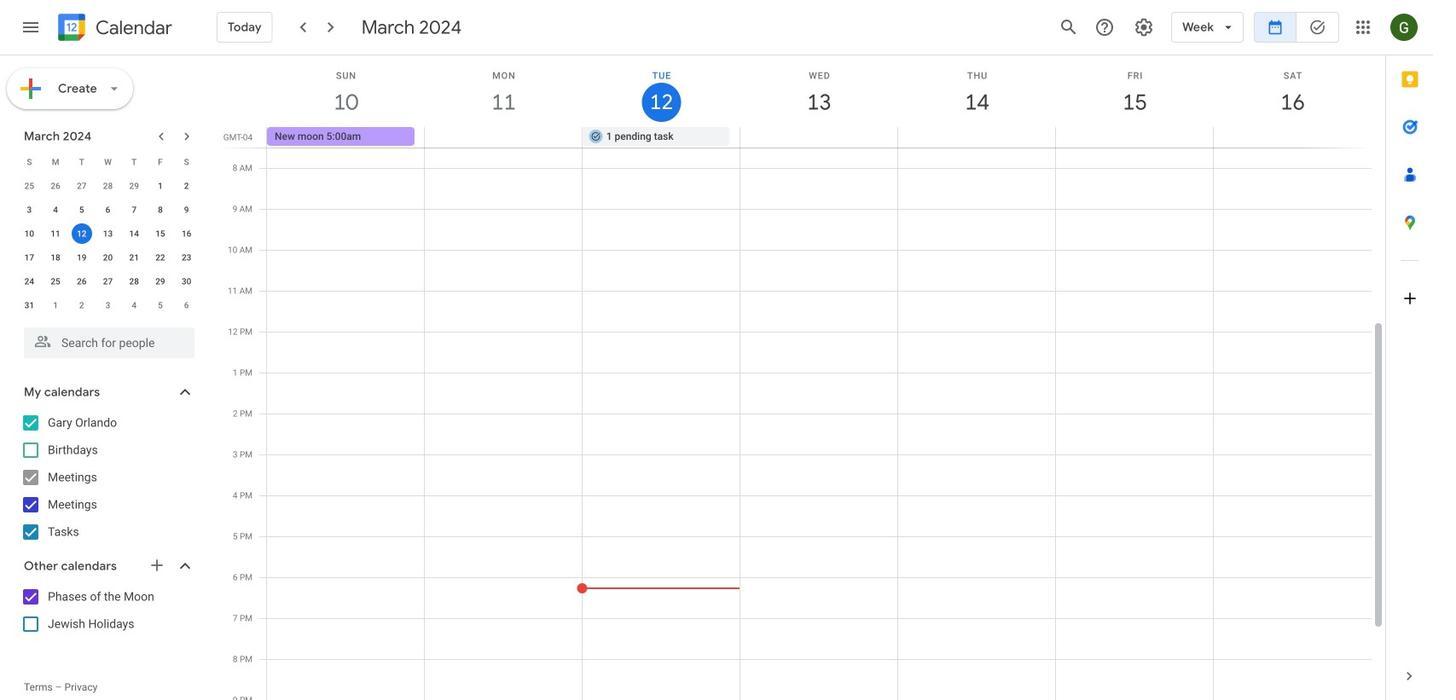 Task type: locate. For each thing, give the bounding box(es) containing it.
1 element
[[150, 176, 171, 196]]

25 element
[[45, 271, 66, 292]]

april 5 element
[[150, 295, 171, 316]]

31 element
[[19, 295, 40, 316]]

12, today element
[[71, 224, 92, 244]]

march 2024 grid
[[16, 150, 200, 317]]

february 29 element
[[124, 176, 144, 196]]

None search field
[[0, 321, 212, 358]]

calendar element
[[55, 10, 172, 48]]

14 element
[[124, 224, 144, 244]]

heading
[[92, 17, 172, 38]]

heading inside the calendar element
[[92, 17, 172, 38]]

add other calendars image
[[148, 557, 166, 574]]

2 element
[[176, 176, 197, 196]]

5 element
[[71, 200, 92, 220]]

april 1 element
[[45, 295, 66, 316]]

Search for people text field
[[34, 328, 184, 358]]

april 6 element
[[176, 295, 197, 316]]

7 element
[[124, 200, 144, 220]]

11 element
[[45, 224, 66, 244]]

29 element
[[150, 271, 171, 292]]

27 element
[[98, 271, 118, 292]]

april 3 element
[[98, 295, 118, 316]]

21 element
[[124, 247, 144, 268]]

other calendars list
[[3, 584, 212, 638]]

cell
[[425, 127, 583, 148], [740, 127, 898, 148], [898, 127, 1056, 148], [1056, 127, 1214, 148], [1214, 127, 1371, 148], [69, 222, 95, 246]]

23 element
[[176, 247, 197, 268]]

row
[[259, 127, 1386, 148], [16, 150, 200, 174], [16, 174, 200, 198], [16, 198, 200, 222], [16, 222, 200, 246], [16, 246, 200, 270], [16, 270, 200, 294], [16, 294, 200, 317]]

grid
[[218, 55, 1386, 701]]

28 element
[[124, 271, 144, 292]]

19 element
[[71, 247, 92, 268]]

10 element
[[19, 224, 40, 244]]

16 element
[[176, 224, 197, 244]]

13 element
[[98, 224, 118, 244]]

22 element
[[150, 247, 171, 268]]

cell inside march 2024 grid
[[69, 222, 95, 246]]

tab list
[[1387, 55, 1434, 653]]

row group
[[16, 174, 200, 317]]



Task type: vqa. For each thing, say whether or not it's contained in the screenshot.
31 on the top right of the page
no



Task type: describe. For each thing, give the bounding box(es) containing it.
february 28 element
[[98, 176, 118, 196]]

4 element
[[45, 200, 66, 220]]

30 element
[[176, 271, 197, 292]]

26 element
[[71, 271, 92, 292]]

april 4 element
[[124, 295, 144, 316]]

9 element
[[176, 200, 197, 220]]

3 element
[[19, 200, 40, 220]]

february 25 element
[[19, 176, 40, 196]]

settings menu image
[[1134, 17, 1155, 38]]

24 element
[[19, 271, 40, 292]]

main drawer image
[[20, 17, 41, 38]]

20 element
[[98, 247, 118, 268]]

my calendars list
[[3, 410, 212, 546]]

february 26 element
[[45, 176, 66, 196]]

15 element
[[150, 224, 171, 244]]

17 element
[[19, 247, 40, 268]]

february 27 element
[[71, 176, 92, 196]]

8 element
[[150, 200, 171, 220]]

18 element
[[45, 247, 66, 268]]

6 element
[[98, 200, 118, 220]]

april 2 element
[[71, 295, 92, 316]]



